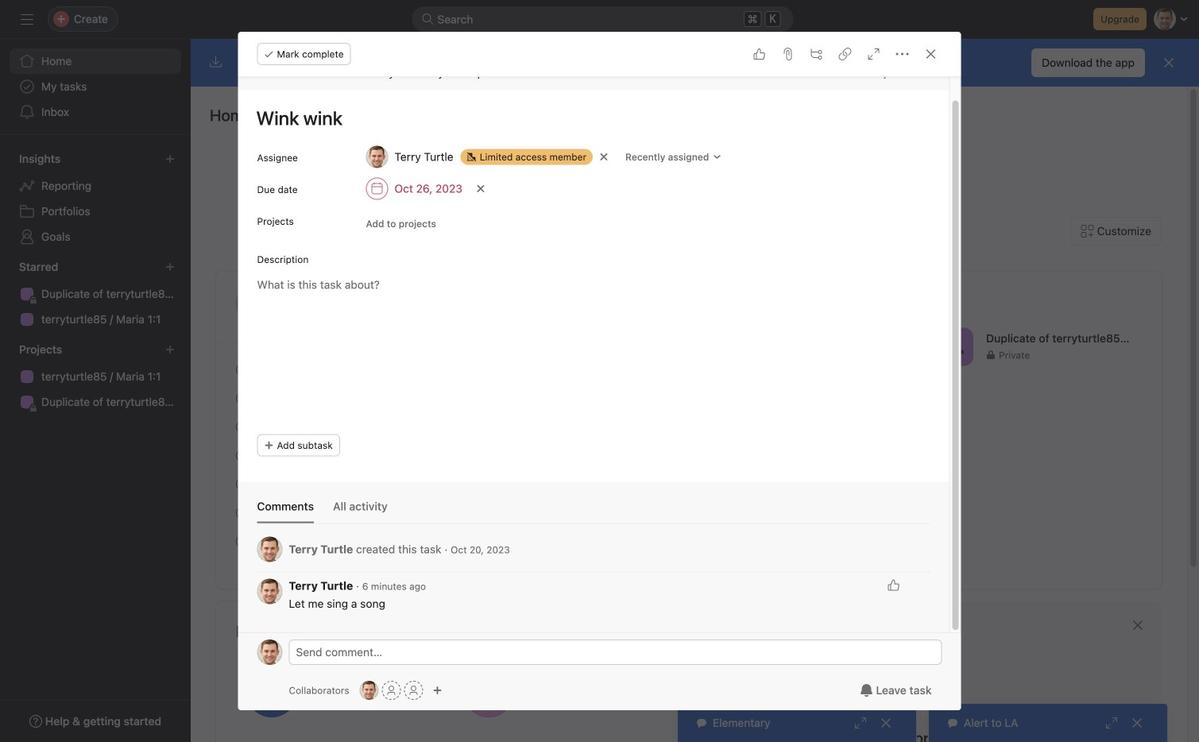 Task type: locate. For each thing, give the bounding box(es) containing it.
expand elementary image
[[854, 717, 867, 730]]

Mark complete checkbox
[[233, 360, 252, 380], [233, 389, 252, 408], [233, 418, 252, 437], [233, 475, 252, 494]]

0 vertical spatial open user profile image
[[257, 537, 283, 562]]

mark complete image for second mark complete option from the bottom of the page
[[233, 418, 252, 437]]

1 horizontal spatial close image
[[1131, 717, 1144, 730]]

0 horizontal spatial close image
[[880, 717, 893, 730]]

close image for expand alert to la icon on the right bottom of the page
[[1131, 717, 1144, 730]]

tab list
[[257, 498, 930, 524]]

close image right expand alert to la icon on the right bottom of the page
[[1131, 717, 1144, 730]]

4 mark complete image from the top
[[233, 446, 252, 465]]

close image
[[880, 717, 893, 730], [1131, 717, 1144, 730]]

add or remove collaborators image
[[360, 681, 379, 700], [433, 686, 442, 695]]

open user profile image
[[257, 537, 283, 562], [257, 640, 283, 665]]

1 close image from the left
[[880, 717, 893, 730]]

1 vertical spatial open user profile image
[[257, 640, 283, 665]]

2 mark complete image from the top
[[233, 389, 252, 408]]

2 close image from the left
[[1131, 717, 1144, 730]]

3 mark complete checkbox from the top
[[233, 418, 252, 437]]

2 mark complete checkbox from the top
[[233, 389, 252, 408]]

mark complete image
[[233, 360, 252, 380], [233, 389, 252, 408], [233, 418, 252, 437], [233, 446, 252, 465], [233, 503, 252, 523], [233, 532, 252, 551]]

Task Name text field
[[246, 100, 930, 136]]

2 vertical spatial mark complete checkbox
[[233, 532, 252, 551]]

close task pane image
[[925, 48, 937, 60]]

0 vertical spatial dismiss image
[[1163, 56, 1175, 69]]

close image right expand elementary image
[[880, 717, 893, 730]]

expand alert to la image
[[1106, 717, 1118, 730]]

main content
[[238, 55, 949, 633]]

dismiss image
[[1163, 56, 1175, 69], [1132, 619, 1144, 632]]

6 mark complete image from the top
[[233, 532, 252, 551]]

full screen image
[[868, 48, 880, 60]]

hide sidebar image
[[21, 13, 33, 25]]

add subtask image
[[810, 48, 823, 60]]

2 open user profile image from the top
[[257, 640, 283, 665]]

close image for expand elementary image
[[880, 717, 893, 730]]

1 mark complete image from the top
[[233, 360, 252, 380]]

1 vertical spatial dismiss image
[[1132, 619, 1144, 632]]

1 horizontal spatial dismiss image
[[1163, 56, 1175, 69]]

0 likes. click to like this task image
[[753, 48, 766, 60]]

1 vertical spatial mark complete checkbox
[[233, 503, 252, 523]]

open user profile image up open user profile image
[[257, 537, 283, 562]]

mark complete image for 3rd mark complete checkbox from the top of the page
[[233, 532, 252, 551]]

clear due date image
[[476, 184, 486, 194]]

copy task link image
[[839, 48, 852, 60]]

open user profile image down open user profile image
[[257, 640, 283, 665]]

list item
[[722, 327, 761, 367], [217, 470, 683, 499], [217, 499, 683, 527]]

mark complete image for first mark complete option from the top
[[233, 360, 252, 380]]

0 vertical spatial mark complete checkbox
[[233, 446, 252, 465]]

mark complete image for third mark complete option from the bottom of the page
[[233, 389, 252, 408]]

3 mark complete image from the top
[[233, 418, 252, 437]]

Mark complete checkbox
[[233, 446, 252, 465], [233, 503, 252, 523], [233, 532, 252, 551]]

5 mark complete image from the top
[[233, 503, 252, 523]]

open user profile image
[[257, 579, 283, 604]]

main content inside wink wink dialog
[[238, 55, 949, 633]]

remove assignee image
[[599, 152, 609, 162]]

global element
[[0, 39, 191, 134]]

1 open user profile image from the top
[[257, 537, 283, 562]]

3 mark complete checkbox from the top
[[233, 532, 252, 551]]

projects element
[[0, 335, 191, 418]]

4 mark complete checkbox from the top
[[233, 475, 252, 494]]



Task type: describe. For each thing, give the bounding box(es) containing it.
mark complete image
[[233, 475, 252, 494]]

2 mark complete checkbox from the top
[[233, 503, 252, 523]]

attachments: add a file to this task, wink wink image
[[782, 48, 794, 60]]

wink wink dialog
[[238, 32, 961, 711]]

1 mark complete checkbox from the top
[[233, 360, 252, 380]]

rocket image
[[945, 337, 964, 356]]

0 horizontal spatial add or remove collaborators image
[[360, 681, 379, 700]]

mark complete image for 3rd mark complete checkbox from the bottom
[[233, 446, 252, 465]]

mark complete image for second mark complete checkbox from the top of the page
[[233, 503, 252, 523]]

more actions for this task image
[[896, 48, 909, 60]]

1 mark complete checkbox from the top
[[233, 446, 252, 465]]

0 likes. click to like this task comment image
[[887, 579, 900, 592]]

insights element
[[0, 145, 191, 253]]

prominent image
[[422, 13, 434, 25]]

tab list inside main content
[[257, 498, 930, 524]]

0 horizontal spatial dismiss image
[[1132, 619, 1144, 632]]

view profile image
[[236, 285, 274, 323]]

1 horizontal spatial add or remove collaborators image
[[433, 686, 442, 695]]

starred element
[[0, 253, 191, 335]]



Task type: vqa. For each thing, say whether or not it's contained in the screenshot.
the
no



